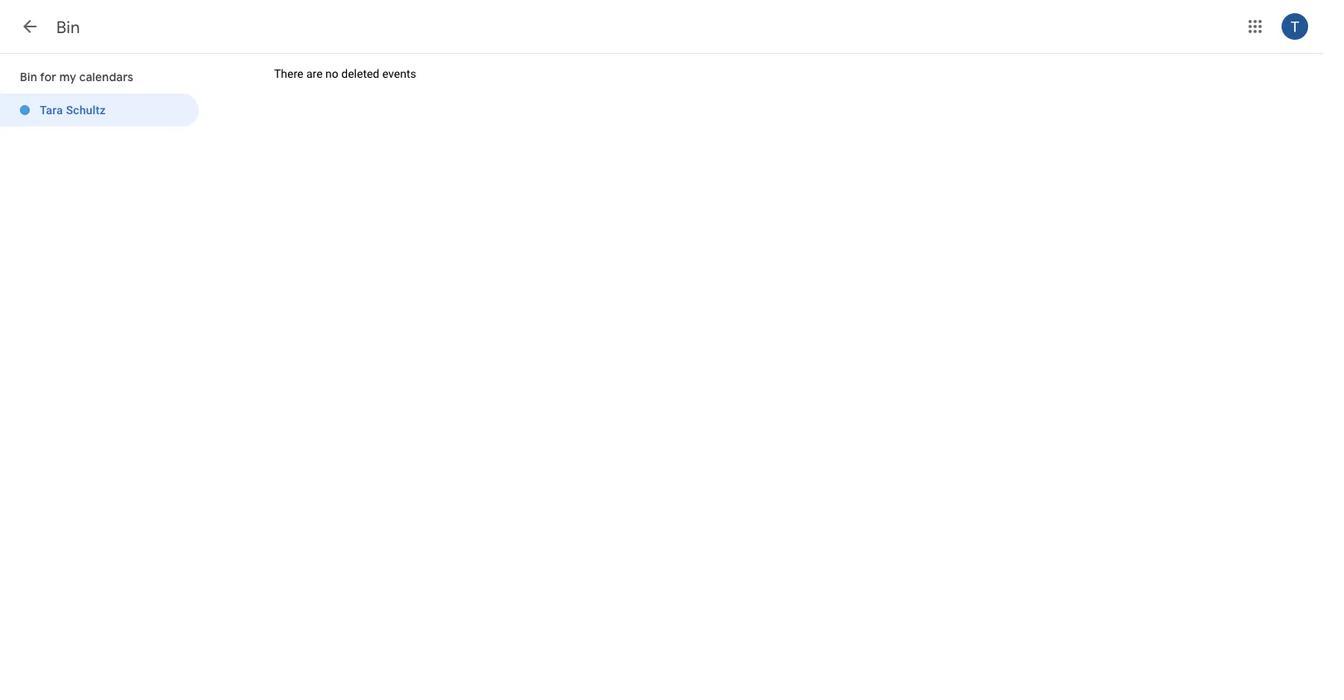 Task type: describe. For each thing, give the bounding box(es) containing it.
for
[[40, 70, 56, 85]]

events
[[383, 67, 416, 81]]

tara schultz list item
[[0, 94, 199, 127]]

schultz
[[66, 103, 106, 117]]

bin heading
[[56, 17, 80, 38]]

deleted
[[342, 67, 380, 81]]

bin for bin
[[56, 17, 80, 38]]

tara schultz
[[40, 103, 106, 117]]

my
[[59, 70, 76, 85]]

there
[[274, 67, 304, 81]]



Task type: locate. For each thing, give the bounding box(es) containing it.
there are no deleted events
[[274, 67, 416, 81]]

tara schultz link
[[0, 94, 199, 127]]

0 vertical spatial bin
[[56, 17, 80, 38]]

go back image
[[20, 17, 40, 36]]

bin right 'go back' icon
[[56, 17, 80, 38]]

bin for my calendars
[[20, 70, 133, 85]]

bin left for
[[20, 70, 37, 85]]

bin
[[56, 17, 80, 38], [20, 70, 37, 85]]

1 vertical spatial bin
[[20, 70, 37, 85]]

calendars
[[79, 70, 133, 85]]

bin for bin for my calendars
[[20, 70, 37, 85]]

tara
[[40, 103, 63, 117]]

1 horizontal spatial bin
[[56, 17, 80, 38]]

no
[[326, 67, 339, 81]]

are
[[307, 67, 323, 81]]

0 horizontal spatial bin
[[20, 70, 37, 85]]



Task type: vqa. For each thing, say whether or not it's contained in the screenshot.
31 element
no



